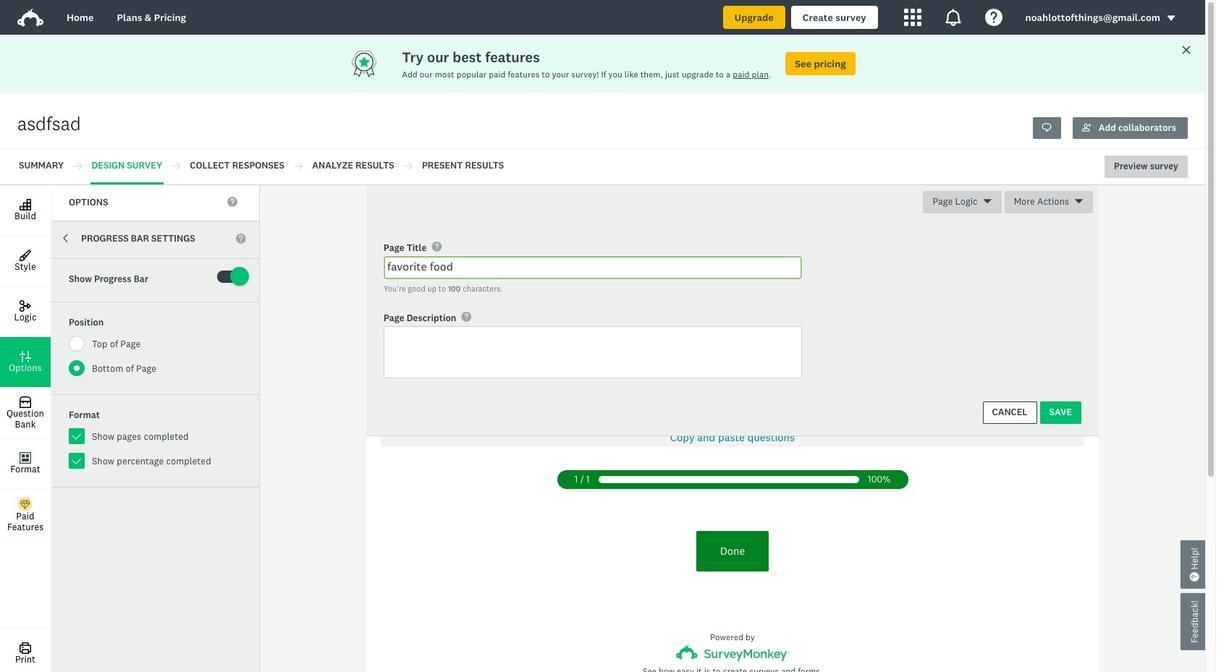 Task type: locate. For each thing, give the bounding box(es) containing it.
surveymonkey image
[[676, 645, 790, 662]]

1 horizontal spatial products icon image
[[945, 9, 962, 26]]

0 horizontal spatial products icon image
[[904, 9, 921, 26]]

dropdown arrow image
[[1167, 13, 1177, 23]]

1 products icon image from the left
[[904, 9, 921, 26]]

products icon image
[[904, 9, 921, 26], [945, 9, 962, 26]]



Task type: describe. For each thing, give the bounding box(es) containing it.
help icon image
[[985, 9, 1003, 26]]

2 products icon image from the left
[[945, 9, 962, 26]]

rewards image
[[350, 49, 402, 78]]

surveymonkey logo image
[[17, 9, 43, 27]]



Task type: vqa. For each thing, say whether or not it's contained in the screenshot.
second Brand logo from the top of the page
no



